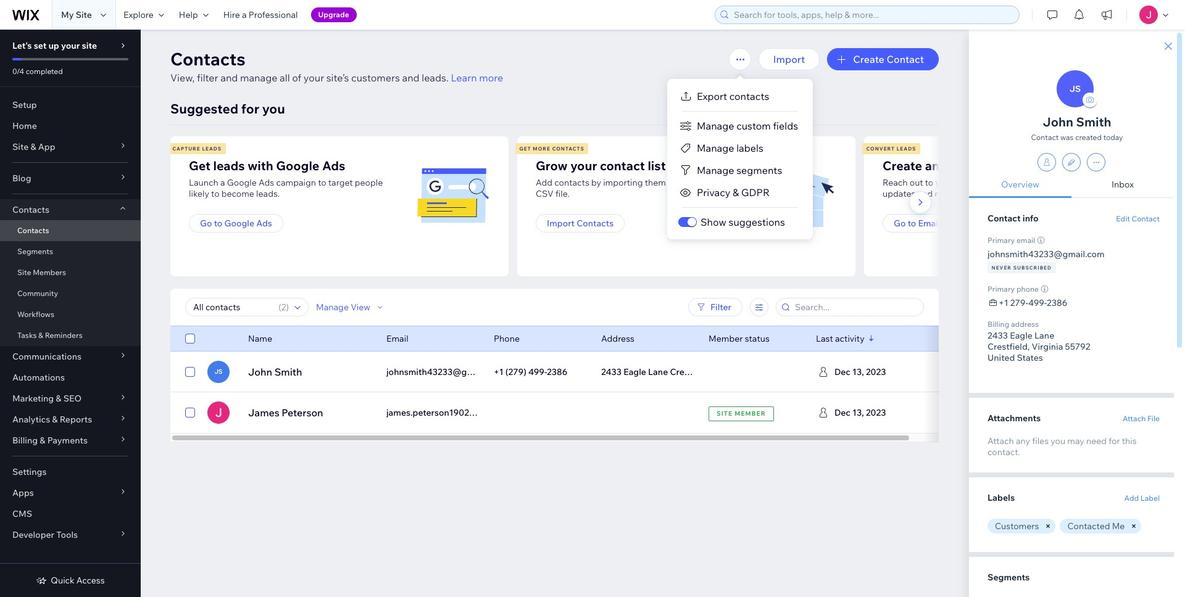 Task type: describe. For each thing, give the bounding box(es) containing it.
communications
[[12, 351, 82, 363]]

label
[[1141, 494, 1161, 503]]

by
[[592, 177, 602, 188]]

+1 for +1 279-499-2386
[[999, 298, 1009, 309]]

segments inside sidebar element
[[17, 247, 53, 256]]

contacts inside the grow your contact list add contacts by importing them via gmail or a csv file.
[[555, 177, 590, 188]]

members
[[33, 268, 66, 277]]

1 horizontal spatial a
[[242, 9, 247, 20]]

billing for billing & payments
[[12, 435, 38, 447]]

contacted
[[1068, 521, 1111, 532]]

manage for manage labels
[[697, 142, 735, 154]]

billing for billing address 2433 eagle lane crestfield, virginia 55792 united states
[[988, 320, 1010, 329]]

site & app
[[12, 141, 55, 153]]

info
[[1023, 213, 1039, 224]]

manage
[[240, 72, 278, 84]]

manage custom fields
[[697, 120, 799, 132]]

campaign inside get leads with google ads launch a google ads campaign to target people likely to become leads.
[[276, 177, 316, 188]]

2433
[[988, 330, 1009, 342]]

import contacts
[[547, 218, 614, 229]]

cms
[[12, 509, 32, 520]]

0 horizontal spatial email
[[387, 334, 409, 345]]

Search... field
[[792, 299, 920, 316]]

& for billing
[[40, 435, 45, 447]]

1 horizontal spatial segments
[[988, 573, 1030, 584]]

you inside attach any files you may need for this contact.
[[1051, 436, 1066, 447]]

phone
[[494, 334, 520, 345]]

import button
[[759, 48, 820, 70]]

or
[[707, 177, 716, 188]]

activity
[[836, 334, 865, 345]]

site
[[82, 40, 97, 51]]

filter
[[711, 302, 732, 313]]

states
[[1018, 353, 1044, 364]]

get more contacts
[[520, 146, 585, 152]]

site for site members
[[17, 268, 31, 277]]

analytics & reports button
[[0, 410, 141, 431]]

google inside button
[[225, 218, 255, 229]]

johnsmith43233@gmail.com never subscribed
[[988, 249, 1105, 271]]

developer tools button
[[0, 525, 141, 546]]

up
[[48, 40, 59, 51]]

2386 for +1 279-499-2386
[[1048, 298, 1068, 309]]

279-
[[1011, 298, 1029, 309]]

james peterson image
[[208, 402, 230, 424]]

site members link
[[0, 263, 141, 284]]

completed
[[26, 67, 63, 76]]

contact info
[[988, 213, 1039, 224]]

filter button
[[689, 298, 743, 317]]

of
[[292, 72, 302, 84]]

subscribed
[[1014, 265, 1052, 271]]

me
[[1113, 521, 1126, 532]]

upgrade button
[[311, 7, 357, 22]]

0 vertical spatial view
[[351, 302, 371, 313]]

create an email campaign reach out to your subscribers with newsletters, updates and more.
[[883, 158, 1073, 200]]

primary email
[[988, 236, 1036, 245]]

name
[[248, 334, 272, 345]]

access
[[76, 576, 105, 587]]

view for smith
[[853, 366, 876, 379]]

for inside attach any files you may need for this contact.
[[1109, 436, 1121, 447]]

contacts button
[[0, 200, 141, 221]]

explore
[[123, 9, 154, 20]]

leads for create
[[897, 146, 917, 152]]

1 horizontal spatial and
[[402, 72, 420, 84]]

your inside the contacts view, filter and manage all of your site's customers and leads. learn more
[[304, 72, 324, 84]]

convert leads
[[867, 146, 917, 152]]

dec 13, 2023 for smith
[[835, 367, 887, 378]]

developer
[[12, 530, 54, 541]]

workflows link
[[0, 305, 141, 326]]

to down updates
[[908, 218, 917, 229]]

app
[[38, 141, 55, 153]]

attach file button
[[1123, 414, 1161, 425]]

2023 for smith
[[866, 367, 887, 378]]

johnsmith43233@gmail.com for johnsmith43233@gmail.com
[[387, 367, 504, 378]]

manage labels button
[[668, 137, 814, 159]]

go to google ads
[[200, 218, 272, 229]]

billing & payments button
[[0, 431, 141, 452]]

view for peterson
[[853, 407, 876, 419]]

hire a professional
[[223, 9, 298, 20]]

fields
[[774, 120, 799, 132]]

Unsaved view field
[[190, 299, 275, 316]]

privacy & gdpr button
[[668, 182, 814, 204]]

(
[[279, 302, 282, 313]]

1 vertical spatial js
[[215, 368, 223, 376]]

contacts
[[553, 146, 585, 152]]

manage labels
[[697, 142, 764, 154]]

edit contact button
[[1117, 213, 1161, 225]]

0 vertical spatial you
[[262, 101, 285, 117]]

13, for peterson
[[853, 408, 865, 419]]

menu containing export contacts
[[668, 85, 814, 233]]

my
[[61, 9, 74, 20]]

contacts view, filter and manage all of your site's customers and leads. learn more
[[170, 48, 504, 84]]

2023 for peterson
[[866, 408, 887, 419]]

customers
[[996, 521, 1040, 532]]

a inside the grow your contact list add contacts by importing them via gmail or a csv file.
[[718, 177, 722, 188]]

workflows
[[17, 310, 54, 319]]

go for create
[[894, 218, 906, 229]]

johnsmith43233@gmail.com for johnsmith43233@gmail.com never subscribed
[[988, 249, 1105, 260]]

2386 for +1 (279) 499-2386
[[547, 367, 568, 378]]

your inside the grow your contact list add contacts by importing them via gmail or a csv file.
[[571, 158, 598, 174]]

let's
[[12, 40, 32, 51]]

with inside the create an email campaign reach out to your subscribers with newsletters, updates and more.
[[1005, 177, 1022, 188]]

55792
[[1066, 342, 1091, 353]]

and inside the create an email campaign reach out to your subscribers with newsletters, updates and more.
[[918, 188, 933, 200]]

contacts down contacts "popup button"
[[17, 226, 49, 235]]

contacts inside "button"
[[577, 218, 614, 229]]

developer tools
[[12, 530, 78, 541]]

0 horizontal spatial for
[[241, 101, 259, 117]]

james.peterson1902@gmail.com
[[387, 408, 520, 419]]

status
[[745, 334, 770, 345]]

view,
[[170, 72, 195, 84]]

customers
[[351, 72, 400, 84]]

js inside button
[[1070, 83, 1082, 95]]

sidebar element
[[0, 30, 141, 598]]

0 vertical spatial ads
[[322, 158, 346, 174]]

13, for smith
[[853, 367, 865, 378]]

setup
[[12, 99, 37, 111]]

import for import contacts
[[547, 218, 575, 229]]

gdpr
[[742, 187, 770, 199]]

add label
[[1125, 494, 1161, 503]]

quick access button
[[36, 576, 105, 587]]

file
[[1148, 414, 1161, 424]]

privacy & gdpr
[[697, 187, 770, 199]]

virginia
[[1032, 342, 1064, 353]]

1 vertical spatial member
[[735, 410, 766, 418]]

leads. inside the contacts view, filter and manage all of your site's customers and leads. learn more
[[422, 72, 449, 84]]

tasks
[[17, 331, 37, 340]]

file.
[[556, 188, 570, 200]]

leads. inside get leads with google ads launch a google ads campaign to target people likely to become leads.
[[256, 188, 280, 200]]

export
[[697, 90, 728, 103]]

Search for tools, apps, help & more... field
[[731, 6, 1016, 23]]

help
[[179, 9, 198, 20]]

contact inside john smith contact was created today
[[1032, 133, 1060, 142]]

cms link
[[0, 504, 141, 525]]

show
[[701, 216, 727, 229]]

more.
[[935, 188, 958, 200]]

site for site & app
[[12, 141, 29, 153]]

suggested for you
[[170, 101, 285, 117]]

show suggestions button
[[668, 211, 814, 233]]

to left target
[[318, 177, 327, 188]]

settings link
[[0, 462, 141, 483]]

crestfield,
[[988, 342, 1031, 353]]

0 vertical spatial google
[[276, 158, 320, 174]]

reports
[[60, 414, 92, 426]]

0 vertical spatial member
[[709, 334, 743, 345]]



Task type: locate. For each thing, give the bounding box(es) containing it.
2 vertical spatial google
[[225, 218, 255, 229]]

manage custom fields button
[[668, 115, 814, 137]]

1 dec 13, 2023 from the top
[[835, 367, 887, 378]]

marketing inside dropdown button
[[12, 393, 54, 405]]

1 vertical spatial import
[[547, 218, 575, 229]]

contacts up the "filter" at top left
[[170, 48, 246, 70]]

your up by at the top of the page
[[571, 158, 598, 174]]

499- for 279-
[[1029, 298, 1048, 309]]

2 2023 from the top
[[866, 408, 887, 419]]

1 vertical spatial view
[[853, 366, 876, 379]]

out
[[910, 177, 924, 188]]

ads down get leads with google ads launch a google ads campaign to target people likely to become leads.
[[256, 218, 272, 229]]

manage view
[[316, 302, 371, 313]]

billing inside dropdown button
[[12, 435, 38, 447]]

dec 13, 2023 for peterson
[[835, 408, 887, 419]]

1 horizontal spatial marketing
[[943, 218, 984, 229]]

499- down phone at the right top of the page
[[1029, 298, 1048, 309]]

1 vertical spatial segments
[[988, 573, 1030, 584]]

manage
[[697, 120, 735, 132], [697, 142, 735, 154], [697, 164, 735, 177], [316, 302, 349, 313]]

0 vertical spatial for
[[241, 101, 259, 117]]

quick
[[51, 576, 75, 587]]

smith inside john smith contact was created today
[[1077, 114, 1112, 130]]

your right up
[[61, 40, 80, 51]]

0 horizontal spatial you
[[262, 101, 285, 117]]

None checkbox
[[185, 332, 195, 347], [185, 406, 195, 421], [185, 332, 195, 347], [185, 406, 195, 421]]

billing address 2433 eagle lane crestfield, virginia 55792 united states
[[988, 320, 1091, 364]]

more
[[533, 146, 551, 152]]

0 vertical spatial attach
[[1123, 414, 1147, 424]]

john smith contact was created today
[[1032, 114, 1124, 142]]

contacts down the 'blog'
[[12, 204, 49, 216]]

and left more.
[[918, 188, 933, 200]]

manage right )
[[316, 302, 349, 313]]

primary phone
[[988, 285, 1040, 294]]

billing down the analytics
[[12, 435, 38, 447]]

today
[[1104, 133, 1124, 142]]

+1 left (279)
[[494, 367, 504, 378]]

your inside the create an email campaign reach out to your subscribers with newsletters, updates and more.
[[936, 177, 954, 188]]

site inside "popup button"
[[12, 141, 29, 153]]

list containing get leads with google ads
[[169, 137, 1186, 277]]

js up john smith contact was created today
[[1070, 83, 1082, 95]]

1 horizontal spatial go
[[894, 218, 906, 229]]

1 leads from the left
[[202, 146, 222, 152]]

privacy
[[697, 187, 731, 199]]

show suggestions
[[701, 216, 786, 229]]

0 horizontal spatial import
[[547, 218, 575, 229]]

email inside button
[[919, 218, 941, 229]]

james peterson
[[248, 407, 323, 419]]

0 vertical spatial js
[[1070, 83, 1082, 95]]

js
[[1070, 83, 1082, 95], [215, 368, 223, 376]]

499-
[[1029, 298, 1048, 309], [529, 367, 547, 378]]

smith up james peterson
[[275, 366, 302, 379]]

gmail
[[682, 177, 705, 188]]

+1
[[999, 298, 1009, 309], [494, 367, 504, 378]]

newsletters,
[[1024, 177, 1073, 188]]

manage for manage segments
[[697, 164, 735, 177]]

& for marketing
[[56, 393, 61, 405]]

campaign inside the create an email campaign reach out to your subscribers with newsletters, updates and more.
[[978, 158, 1036, 174]]

1 horizontal spatial 499-
[[1029, 298, 1048, 309]]

1 vertical spatial email
[[387, 334, 409, 345]]

1 horizontal spatial contacts
[[730, 90, 770, 103]]

marketing down more.
[[943, 218, 984, 229]]

contact
[[600, 158, 645, 174]]

an
[[926, 158, 940, 174]]

0 vertical spatial import
[[774, 53, 806, 65]]

import up export contacts 'button'
[[774, 53, 806, 65]]

( 2 )
[[279, 302, 289, 313]]

0 vertical spatial johnsmith43233@gmail.com
[[988, 249, 1105, 260]]

499- right (279)
[[529, 367, 547, 378]]

& left the reports
[[52, 414, 58, 426]]

1 primary from the top
[[988, 236, 1016, 245]]

last
[[817, 334, 834, 345]]

0 vertical spatial 13,
[[853, 367, 865, 378]]

contacted me
[[1068, 521, 1126, 532]]

contact left was at the top of page
[[1032, 133, 1060, 142]]

overview
[[1002, 179, 1040, 190]]

dec for smith
[[835, 367, 851, 378]]

apps
[[12, 488, 34, 499]]

0 horizontal spatial contacts
[[555, 177, 590, 188]]

0 horizontal spatial segments
[[17, 247, 53, 256]]

0 vertical spatial primary
[[988, 236, 1016, 245]]

1 horizontal spatial johnsmith43233@gmail.com
[[988, 249, 1105, 260]]

0 horizontal spatial go
[[200, 218, 212, 229]]

0 horizontal spatial attach
[[988, 436, 1015, 447]]

0 vertical spatial create
[[854, 53, 885, 65]]

john down the name
[[248, 366, 272, 379]]

js up james peterson "image"
[[215, 368, 223, 376]]

create for contact
[[854, 53, 885, 65]]

& for site
[[31, 141, 36, 153]]

attach
[[1123, 414, 1147, 424], [988, 436, 1015, 447]]

leads up get
[[202, 146, 222, 152]]

create for an
[[883, 158, 923, 174]]

hire a professional link
[[216, 0, 305, 30]]

contacts left by at the top of the page
[[555, 177, 590, 188]]

+1 for +1 (279) 499-2386
[[494, 367, 504, 378]]

smith for john smith
[[275, 366, 302, 379]]

0 horizontal spatial leads
[[202, 146, 222, 152]]

campaign left target
[[276, 177, 316, 188]]

499- for (279)
[[529, 367, 547, 378]]

site for site member
[[717, 410, 733, 418]]

2386 right (279)
[[547, 367, 568, 378]]

contact.
[[988, 447, 1021, 458]]

None checkbox
[[185, 365, 195, 380]]

leads.
[[422, 72, 449, 84], [256, 188, 280, 200]]

contact up primary email
[[988, 213, 1021, 224]]

1 vertical spatial 499-
[[529, 367, 547, 378]]

email right an
[[943, 158, 975, 174]]

contacts
[[730, 90, 770, 103], [555, 177, 590, 188]]

get
[[189, 158, 211, 174]]

primary down the never
[[988, 285, 1016, 294]]

2386 up 'lane'
[[1048, 298, 1068, 309]]

1 vertical spatial johnsmith43233@gmail.com
[[387, 367, 504, 378]]

1 horizontal spatial leads.
[[422, 72, 449, 84]]

contacts inside 'button'
[[730, 90, 770, 103]]

to down become
[[214, 218, 223, 229]]

2 primary from the top
[[988, 285, 1016, 294]]

& down 'analytics & reports' at the left bottom of the page
[[40, 435, 45, 447]]

setup link
[[0, 95, 141, 116]]

contacts
[[170, 48, 246, 70], [12, 204, 49, 216], [577, 218, 614, 229], [17, 226, 49, 235]]

manage up manage labels
[[697, 120, 735, 132]]

1 vertical spatial 13,
[[853, 408, 865, 419]]

segments down customers
[[988, 573, 1030, 584]]

import for import
[[774, 53, 806, 65]]

automations link
[[0, 368, 141, 389]]

1 vertical spatial leads.
[[256, 188, 280, 200]]

email
[[943, 158, 975, 174], [1017, 236, 1036, 245]]

0 vertical spatial email
[[919, 218, 941, 229]]

john for john smith
[[248, 366, 272, 379]]

leads for get
[[202, 146, 222, 152]]

address
[[602, 334, 635, 345]]

2 go from the left
[[894, 218, 906, 229]]

for left this
[[1109, 436, 1121, 447]]

0 horizontal spatial email
[[943, 158, 975, 174]]

member status
[[709, 334, 770, 345]]

1 horizontal spatial campaign
[[978, 158, 1036, 174]]

0 horizontal spatial 2386
[[547, 367, 568, 378]]

billing up 2433
[[988, 320, 1010, 329]]

smith up created
[[1077, 114, 1112, 130]]

1 vertical spatial email
[[1017, 236, 1036, 245]]

0 horizontal spatial 499-
[[529, 367, 547, 378]]

add down grow
[[536, 177, 553, 188]]

your down an
[[936, 177, 954, 188]]

billing & payments
[[12, 435, 88, 447]]

1 horizontal spatial js
[[1070, 83, 1082, 95]]

0 horizontal spatial smith
[[275, 366, 302, 379]]

attach for attach file
[[1123, 414, 1147, 424]]

automations
[[12, 372, 65, 384]]

& for privacy
[[733, 187, 740, 199]]

0 vertical spatial 2023
[[866, 367, 887, 378]]

add label button
[[1125, 493, 1161, 504]]

labels
[[988, 493, 1016, 504]]

0 vertical spatial with
[[248, 158, 273, 174]]

ads
[[322, 158, 346, 174], [259, 177, 274, 188], [256, 218, 272, 229]]

marketing & seo button
[[0, 389, 141, 410]]

contacts up manage custom fields
[[730, 90, 770, 103]]

0 horizontal spatial +1
[[494, 367, 504, 378]]

inbox
[[1112, 179, 1135, 190]]

via
[[668, 177, 680, 188]]

segments up site members
[[17, 247, 53, 256]]

0 horizontal spatial leads.
[[256, 188, 280, 200]]

john smith
[[248, 366, 302, 379]]

dec for peterson
[[835, 408, 851, 419]]

2 dec from the top
[[835, 408, 851, 419]]

convert
[[867, 146, 896, 152]]

)
[[286, 302, 289, 313]]

for down manage
[[241, 101, 259, 117]]

1 vertical spatial dec 13, 2023
[[835, 408, 887, 419]]

contact inside button
[[887, 53, 925, 65]]

contact inside button
[[1133, 214, 1161, 224]]

a inside get leads with google ads launch a google ads campaign to target people likely to become leads.
[[220, 177, 225, 188]]

ads inside button
[[256, 218, 272, 229]]

attach for attach any files you may need for this contact.
[[988, 436, 1015, 447]]

with inside get leads with google ads launch a google ads campaign to target people likely to become leads.
[[248, 158, 273, 174]]

segments link
[[0, 242, 141, 263]]

you right files
[[1051, 436, 1066, 447]]

go
[[200, 218, 212, 229], [894, 218, 906, 229]]

go for get
[[200, 218, 212, 229]]

manage up manage segments at right
[[697, 142, 735, 154]]

1 horizontal spatial email
[[1017, 236, 1036, 245]]

attach left file
[[1123, 414, 1147, 424]]

go down likely
[[200, 218, 212, 229]]

0 horizontal spatial with
[[248, 158, 273, 174]]

& for analytics
[[52, 414, 58, 426]]

0 vertical spatial 2386
[[1048, 298, 1068, 309]]

0 vertical spatial email
[[943, 158, 975, 174]]

1 horizontal spatial leads
[[897, 146, 917, 152]]

contacts down by at the top of the page
[[577, 218, 614, 229]]

peterson
[[282, 407, 323, 419]]

1 horizontal spatial add
[[1125, 494, 1140, 503]]

manage up or
[[697, 164, 735, 177]]

contacts inside "popup button"
[[12, 204, 49, 216]]

subscribers
[[956, 177, 1003, 188]]

import inside button
[[774, 53, 806, 65]]

marketing inside button
[[943, 218, 984, 229]]

go down updates
[[894, 218, 906, 229]]

& left the "gdpr"
[[733, 187, 740, 199]]

+1 (279) 499-2386
[[494, 367, 568, 378]]

contact right edit
[[1133, 214, 1161, 224]]

1 vertical spatial with
[[1005, 177, 1022, 188]]

attach inside attach file button
[[1123, 414, 1147, 424]]

manage for manage view
[[316, 302, 349, 313]]

you down all
[[262, 101, 285, 117]]

create up reach
[[883, 158, 923, 174]]

a right hire
[[242, 9, 247, 20]]

manage segments button
[[668, 159, 814, 182]]

0 horizontal spatial campaign
[[276, 177, 316, 188]]

john for john smith contact was created today
[[1044, 114, 1074, 130]]

this
[[1123, 436, 1137, 447]]

1 vertical spatial create
[[883, 158, 923, 174]]

1 vertical spatial 2023
[[866, 408, 887, 419]]

to right out
[[926, 177, 934, 188]]

1 horizontal spatial billing
[[988, 320, 1010, 329]]

create inside button
[[854, 53, 885, 65]]

0 vertical spatial billing
[[988, 320, 1010, 329]]

0 horizontal spatial js
[[215, 368, 223, 376]]

a right or
[[718, 177, 722, 188]]

0 horizontal spatial add
[[536, 177, 553, 188]]

site
[[76, 9, 92, 20], [12, 141, 29, 153], [17, 268, 31, 277], [717, 410, 733, 418]]

eagle
[[1011, 330, 1033, 342]]

john up was at the top of page
[[1044, 114, 1074, 130]]

1 vertical spatial for
[[1109, 436, 1121, 447]]

0 horizontal spatial marketing
[[12, 393, 54, 405]]

johnsmith43233@gmail.com up subscribed
[[988, 249, 1105, 260]]

dec
[[835, 367, 851, 378], [835, 408, 851, 419]]

get
[[520, 146, 532, 152]]

& inside button
[[733, 187, 740, 199]]

manage for manage custom fields
[[697, 120, 735, 132]]

your inside sidebar element
[[61, 40, 80, 51]]

updates
[[883, 188, 916, 200]]

add inside button
[[1125, 494, 1140, 503]]

1 vertical spatial 2386
[[547, 367, 568, 378]]

import inside "button"
[[547, 218, 575, 229]]

1 view link from the top
[[839, 361, 891, 384]]

& right tasks on the bottom of page
[[38, 331, 43, 340]]

home
[[12, 120, 37, 132]]

billing inside billing address 2433 eagle lane crestfield, virginia 55792 united states
[[988, 320, 1010, 329]]

0 vertical spatial campaign
[[978, 158, 1036, 174]]

1 vertical spatial ads
[[259, 177, 274, 188]]

ads right become
[[259, 177, 274, 188]]

& left the seo
[[56, 393, 61, 405]]

with right subscribers
[[1005, 177, 1022, 188]]

1 vertical spatial campaign
[[276, 177, 316, 188]]

2 13, from the top
[[853, 408, 865, 419]]

them
[[645, 177, 666, 188]]

0 vertical spatial view link
[[839, 361, 891, 384]]

blog button
[[0, 168, 141, 189]]

with right leads
[[248, 158, 273, 174]]

2 view link from the top
[[839, 402, 891, 424]]

target
[[328, 177, 353, 188]]

1 vertical spatial add
[[1125, 494, 1140, 503]]

edit contact
[[1117, 214, 1161, 224]]

1 vertical spatial +1
[[494, 367, 504, 378]]

list
[[169, 137, 1186, 277]]

leads
[[202, 146, 222, 152], [897, 146, 917, 152]]

0 horizontal spatial john
[[248, 366, 272, 379]]

learn more button
[[451, 70, 504, 85]]

import down 'file.' at the top
[[547, 218, 575, 229]]

1 dec from the top
[[835, 367, 851, 378]]

contacts inside the contacts view, filter and manage all of your site's customers and leads. learn more
[[170, 48, 246, 70]]

2 horizontal spatial a
[[718, 177, 722, 188]]

primary for primary phone
[[988, 285, 1016, 294]]

set
[[34, 40, 47, 51]]

a down leads
[[220, 177, 225, 188]]

0 vertical spatial 499-
[[1029, 298, 1048, 309]]

learn
[[451, 72, 477, 84]]

manage segments
[[697, 164, 783, 177]]

& inside "popup button"
[[31, 141, 36, 153]]

marketing up the analytics
[[12, 393, 54, 405]]

email down info
[[1017, 236, 1036, 245]]

add left label
[[1125, 494, 1140, 503]]

home link
[[0, 116, 141, 137]]

your
[[61, 40, 80, 51], [304, 72, 324, 84], [571, 158, 598, 174], [936, 177, 954, 188]]

help button
[[172, 0, 216, 30]]

js button
[[1057, 70, 1094, 107]]

2 vertical spatial view
[[853, 407, 876, 419]]

create inside the create an email campaign reach out to your subscribers with newsletters, updates and more.
[[883, 158, 923, 174]]

1 vertical spatial attach
[[988, 436, 1015, 447]]

address
[[1012, 320, 1040, 329]]

0 vertical spatial marketing
[[943, 218, 984, 229]]

tasks & reminders
[[17, 331, 83, 340]]

email inside the create an email campaign reach out to your subscribers with newsletters, updates and more.
[[943, 158, 975, 174]]

view link for smith
[[839, 361, 891, 384]]

1 13, from the top
[[853, 367, 865, 378]]

2 leads from the left
[[897, 146, 917, 152]]

1 vertical spatial john
[[248, 366, 272, 379]]

leads right convert
[[897, 146, 917, 152]]

1 2023 from the top
[[866, 367, 887, 378]]

to right likely
[[211, 188, 220, 200]]

0 vertical spatial +1
[[999, 298, 1009, 309]]

& left 'app'
[[31, 141, 36, 153]]

0 horizontal spatial johnsmith43233@gmail.com
[[387, 367, 504, 378]]

1 vertical spatial contacts
[[555, 177, 590, 188]]

contact down search for tools, apps, help & more... field
[[887, 53, 925, 65]]

primary for primary email
[[988, 236, 1016, 245]]

dec 13, 2023
[[835, 367, 887, 378], [835, 408, 887, 419]]

+1 left 279-
[[999, 298, 1009, 309]]

created
[[1076, 133, 1103, 142]]

1 vertical spatial view link
[[839, 402, 891, 424]]

and right customers
[[402, 72, 420, 84]]

add inside the grow your contact list add contacts by importing them via gmail or a csv file.
[[536, 177, 553, 188]]

1 horizontal spatial attach
[[1123, 414, 1147, 424]]

1 vertical spatial google
[[227, 177, 257, 188]]

johnsmith43233@gmail.com up 'james.peterson1902@gmail.com'
[[387, 367, 504, 378]]

united
[[988, 353, 1016, 364]]

0 vertical spatial dec 13, 2023
[[835, 367, 887, 378]]

and right the "filter" at top left
[[221, 72, 238, 84]]

0 horizontal spatial and
[[221, 72, 238, 84]]

create down search for tools, apps, help & more... field
[[854, 53, 885, 65]]

1 horizontal spatial email
[[919, 218, 941, 229]]

john inside john smith contact was created today
[[1044, 114, 1074, 130]]

smith for john smith contact was created today
[[1077, 114, 1112, 130]]

0 vertical spatial segments
[[17, 247, 53, 256]]

leads. left learn at top left
[[422, 72, 449, 84]]

view link for peterson
[[839, 402, 891, 424]]

any
[[1017, 436, 1031, 447]]

to inside the create an email campaign reach out to your subscribers with newsletters, updates and more.
[[926, 177, 934, 188]]

attach inside attach any files you may need for this contact.
[[988, 436, 1015, 447]]

1 vertical spatial dec
[[835, 408, 851, 419]]

0 vertical spatial smith
[[1077, 114, 1112, 130]]

your right of
[[304, 72, 324, 84]]

2 dec 13, 2023 from the top
[[835, 408, 887, 419]]

seo
[[63, 393, 82, 405]]

1 horizontal spatial smith
[[1077, 114, 1112, 130]]

1 horizontal spatial +1
[[999, 298, 1009, 309]]

leads. right become
[[256, 188, 280, 200]]

1 horizontal spatial john
[[1044, 114, 1074, 130]]

campaign up overview
[[978, 158, 1036, 174]]

1 horizontal spatial import
[[774, 53, 806, 65]]

menu
[[668, 85, 814, 233]]

attach left any
[[988, 436, 1015, 447]]

1 vertical spatial primary
[[988, 285, 1016, 294]]

ads up target
[[322, 158, 346, 174]]

settings
[[12, 467, 47, 478]]

1 vertical spatial billing
[[12, 435, 38, 447]]

1 horizontal spatial with
[[1005, 177, 1022, 188]]

1 go from the left
[[200, 218, 212, 229]]

primary down contact info
[[988, 236, 1016, 245]]

csv
[[536, 188, 554, 200]]

& for tasks
[[38, 331, 43, 340]]



Task type: vqa. For each thing, say whether or not it's contained in the screenshot.
the topmost Billing
yes



